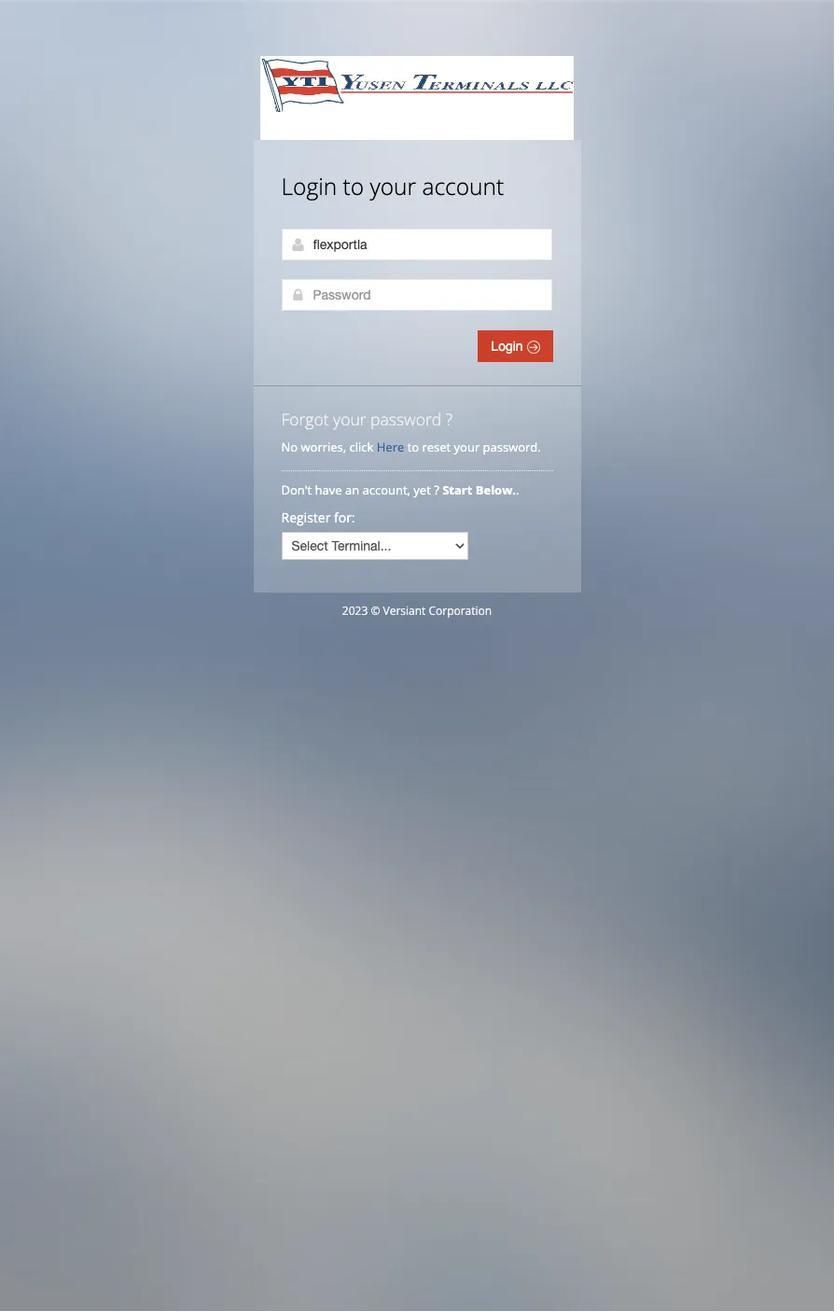 Task type: locate. For each thing, give the bounding box(es) containing it.
1 horizontal spatial ?
[[446, 408, 453, 430]]

©
[[371, 603, 380, 619]]

0 horizontal spatial to
[[343, 171, 364, 202]]

your
[[370, 171, 417, 202], [333, 408, 367, 430], [454, 439, 480, 456]]

? inside forgot your password ? no worries, click here to reset your password.
[[446, 408, 453, 430]]

0 horizontal spatial your
[[333, 408, 367, 430]]

register
[[282, 509, 331, 527]]

?
[[446, 408, 453, 430], [434, 482, 440, 499]]

your right reset
[[454, 439, 480, 456]]

reset
[[422, 439, 451, 456]]

1 vertical spatial your
[[333, 408, 367, 430]]

1 vertical spatial login
[[491, 339, 527, 354]]

0 vertical spatial ?
[[446, 408, 453, 430]]

user image
[[291, 237, 306, 252]]

1 horizontal spatial your
[[370, 171, 417, 202]]

1 vertical spatial ?
[[434, 482, 440, 499]]

your up click
[[333, 408, 367, 430]]

lock image
[[291, 288, 306, 303]]

login for login to your account
[[282, 171, 337, 202]]

password.
[[483, 439, 541, 456]]

versiant
[[383, 603, 426, 619]]

register for:
[[282, 509, 355, 527]]

1 vertical spatial to
[[408, 439, 419, 456]]

account,
[[363, 482, 411, 499]]

1 horizontal spatial login
[[491, 339, 527, 354]]

login
[[282, 171, 337, 202], [491, 339, 527, 354]]

? right yet
[[434, 482, 440, 499]]

for:
[[334, 509, 355, 527]]

1 horizontal spatial to
[[408, 439, 419, 456]]

2 horizontal spatial your
[[454, 439, 480, 456]]

to right here link
[[408, 439, 419, 456]]

? up reset
[[446, 408, 453, 430]]

password
[[371, 408, 442, 430]]

0 horizontal spatial login
[[282, 171, 337, 202]]

click
[[350, 439, 374, 456]]

.
[[516, 482, 520, 499]]

forgot your password ? no worries, click here to reset your password.
[[282, 408, 541, 456]]

to
[[343, 171, 364, 202], [408, 439, 419, 456]]

0 vertical spatial login
[[282, 171, 337, 202]]

to up "username" text field
[[343, 171, 364, 202]]

2023 © versiant corporation
[[343, 603, 492, 619]]

below.
[[476, 482, 516, 499]]

2 vertical spatial your
[[454, 439, 480, 456]]

0 vertical spatial your
[[370, 171, 417, 202]]

your up "username" text field
[[370, 171, 417, 202]]

login inside button
[[491, 339, 527, 354]]

2023
[[343, 603, 368, 619]]

corporation
[[429, 603, 492, 619]]



Task type: vqa. For each thing, say whether or not it's contained in the screenshot.
user icon
yes



Task type: describe. For each thing, give the bounding box(es) containing it.
start
[[443, 482, 473, 499]]

swapright image
[[527, 341, 540, 354]]

Username text field
[[282, 229, 552, 261]]

account
[[422, 171, 504, 202]]

an
[[345, 482, 360, 499]]

login button
[[478, 331, 553, 362]]

yet
[[414, 482, 431, 499]]

0 vertical spatial to
[[343, 171, 364, 202]]

no
[[282, 439, 298, 456]]

worries,
[[301, 439, 347, 456]]

0 horizontal spatial ?
[[434, 482, 440, 499]]

forgot
[[282, 408, 329, 430]]

login for login
[[491, 339, 527, 354]]

have
[[315, 482, 342, 499]]

here link
[[377, 439, 405, 456]]

Password password field
[[282, 279, 552, 311]]

to inside forgot your password ? no worries, click here to reset your password.
[[408, 439, 419, 456]]

here
[[377, 439, 405, 456]]

don't have an account, yet ? start below. .
[[282, 482, 523, 499]]

don't
[[282, 482, 312, 499]]

login to your account
[[282, 171, 504, 202]]



